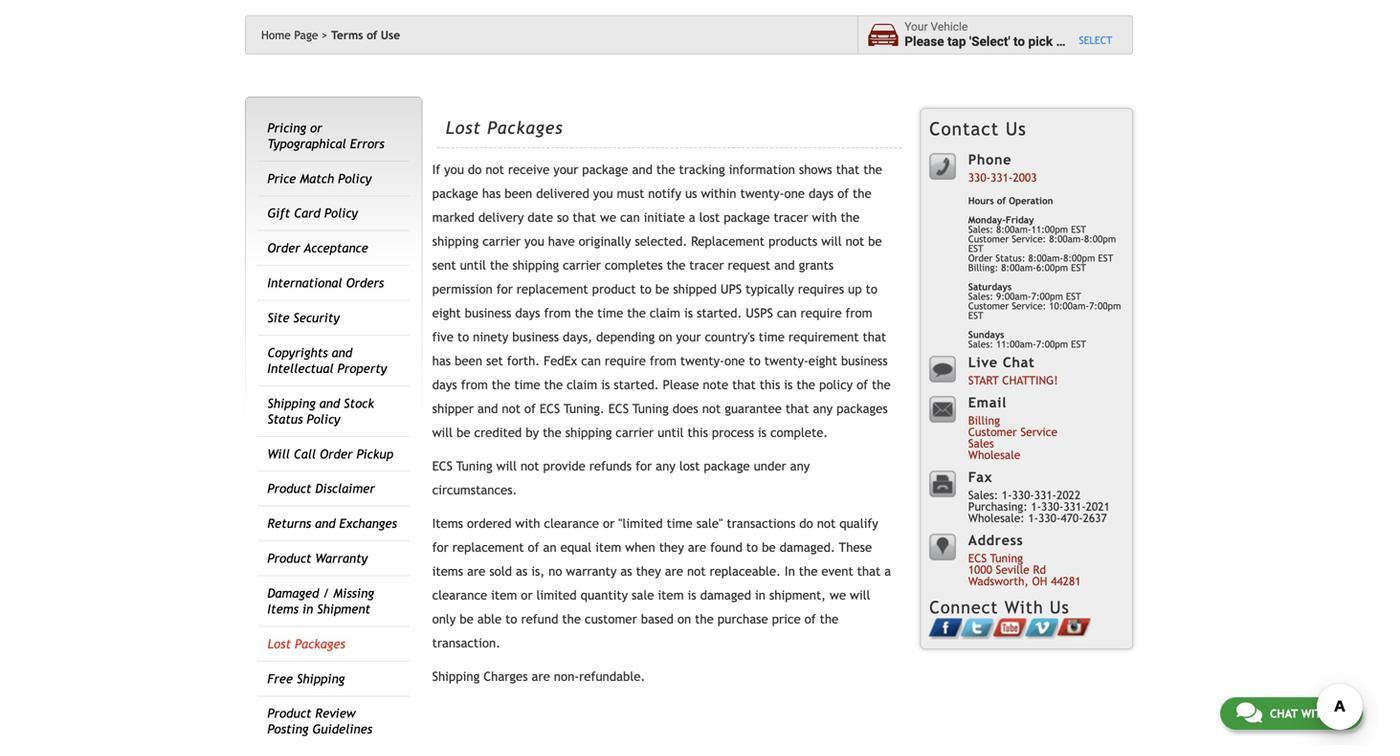 Task type: locate. For each thing, give the bounding box(es) containing it.
and up must
[[632, 162, 653, 177]]

0 vertical spatial policy
[[338, 171, 372, 186]]

chat
[[1003, 355, 1035, 370], [1270, 707, 1298, 721]]

1 horizontal spatial a
[[885, 564, 891, 579]]

or
[[310, 120, 322, 135], [603, 516, 615, 531], [521, 588, 533, 603]]

and
[[632, 162, 653, 177], [774, 258, 795, 273], [332, 345, 352, 360], [319, 396, 340, 411], [478, 402, 498, 416], [315, 516, 336, 531]]

order inside hours of operation monday-friday sales: 8:00am-11:00pm est customer service: 8:00am-8:00pm est order status: 8:00am-8:00pm est billing: 8:00am-6:00pm est saturdays sales: 9:00am-7:00pm est customer service: 10:00am-7:00pm est sundays sales: 11:00am-7:00pm est
[[968, 253, 993, 264]]

2 horizontal spatial you
[[593, 186, 613, 201]]

gift
[[267, 206, 290, 221]]

us
[[685, 186, 697, 201]]

phone
[[968, 152, 1012, 167]]

0 horizontal spatial items
[[267, 602, 299, 617]]

product inside product review posting guidelines
[[267, 707, 312, 721]]

1 horizontal spatial clearance
[[544, 516, 599, 531]]

as left is,
[[516, 564, 528, 579]]

clearance up equal
[[544, 516, 599, 531]]

us
[[1006, 118, 1027, 139], [1050, 598, 1070, 618], [1333, 707, 1347, 721]]

product
[[592, 282, 636, 297]]

not down by
[[521, 459, 539, 474]]

page
[[294, 28, 318, 42]]

replacement
[[691, 234, 765, 249]]

4 sales: from the top
[[968, 488, 998, 502]]

1 vertical spatial you
[[593, 186, 613, 201]]

2 horizontal spatial a
[[1056, 34, 1063, 49]]

of inside hours of operation monday-friday sales: 8:00am-11:00pm est customer service: 8:00am-8:00pm est order status: 8:00am-8:00pm est billing: 8:00am-6:00pm est saturdays sales: 9:00am-7:00pm est customer service: 10:00am-7:00pm est sundays sales: 11:00am-7:00pm est
[[997, 195, 1006, 206]]

item up warranty
[[595, 540, 621, 555]]

1 horizontal spatial lost packages
[[446, 118, 563, 138]]

this
[[760, 378, 780, 393], [688, 426, 708, 440]]

chat inside live chat start chatting!
[[1003, 355, 1035, 370]]

us down 44281
[[1050, 598, 1070, 618]]

8:00am- up status:
[[996, 224, 1031, 235]]

3 product from the top
[[267, 707, 312, 721]]

1 vertical spatial on
[[678, 612, 691, 627]]

1 vertical spatial we
[[830, 588, 846, 603]]

1 vertical spatial customer
[[968, 300, 1009, 311]]

twenty- down information on the right top of the page
[[740, 186, 784, 201]]

1 vertical spatial replacement
[[452, 540, 524, 555]]

0 vertical spatial your
[[554, 162, 578, 177]]

shipping up status
[[267, 396, 316, 411]]

or inside pricing or typographical errors
[[310, 120, 322, 135]]

ecs tuning will not provide refunds for any lost package under any circumstances.
[[432, 459, 810, 498]]

1 vertical spatial been
[[455, 354, 482, 369]]

1 horizontal spatial claim
[[650, 306, 681, 321]]

as down "when"
[[621, 564, 632, 579]]

service:
[[1012, 233, 1046, 244], [1012, 300, 1046, 311]]

is left policy
[[784, 378, 793, 393]]

found
[[710, 540, 743, 555]]

with inside "if you do not receive your package and the tracking information shows that the package has been delivered you must notify us within twenty-one days of the marked delivery date so that we can initiate a lost package tracer with the shipping carrier you have originally selected. replacement products will not be sent until the shipping carrier completes the tracer request and grants permission for replacement product to be shipped ups typically requires up to eight business days from the time the claim is started. usps can require from five to ninety business days, depending on your country's time requirement that has been set forth. fedex can require from twenty-one to twenty-eight business days from the time the claim is started. please note that this is the policy of the shipper and not of ecs tuning. ecs tuning does not guarantee that any packages will be credited by the shipping carrier until this process is complete."
[[812, 210, 837, 225]]

1 horizontal spatial we
[[830, 588, 846, 603]]

0 vertical spatial on
[[659, 330, 672, 345]]

tracer up shipped
[[689, 258, 724, 273]]

circumstances.
[[432, 483, 517, 498]]

0 horizontal spatial this
[[688, 426, 708, 440]]

sundays
[[968, 329, 1004, 340]]

0 vertical spatial tuning
[[633, 402, 669, 416]]

has
[[482, 186, 501, 201], [432, 354, 451, 369]]

that inside the items ordered with clearance or "limited time sale" transactions do not qualify for replacement of an equal item when they are found to be damaged. these items are sold as is, no warranty as they are not replaceable. in the event that a clearance item or limited quantity sale item is damaged in shipment, we will only be able to refund the customer based on the purchase price of the transaction.
[[857, 564, 881, 579]]

do inside "if you do not receive your package and the tracking information shows that the package has been delivered you must notify us within twenty-one days of the marked delivery date so that we can initiate a lost package tracer with the shipping carrier you have originally selected. replacement products will not be sent until the shipping carrier completes the tracer request and grants permission for replacement product to be shipped ups typically requires up to eight business days from the time the claim is started. usps can require from five to ninety business days, depending on your country's time requirement that has been set forth. fedex can require from twenty-one to twenty-eight business days from the time the claim is started. please note that this is the policy of the shipper and not of ecs tuning. ecs tuning does not guarantee that any packages will be credited by the shipping carrier until this process is complete."
[[468, 162, 482, 177]]

chatting!
[[1002, 374, 1058, 387]]

in
[[785, 564, 795, 579]]

2 vertical spatial us
[[1333, 707, 1347, 721]]

on right "depending"
[[659, 330, 672, 345]]

stock
[[344, 396, 374, 411]]

8:00am-
[[996, 224, 1031, 235], [1049, 233, 1084, 244], [1028, 253, 1064, 264], [1001, 262, 1036, 273]]

lost up free
[[267, 637, 291, 652]]

any inside "if you do not receive your package and the tracking information shows that the package has been delivered you must notify us within twenty-one days of the marked delivery date so that we can initiate a lost package tracer with the shipping carrier you have originally selected. replacement products will not be sent until the shipping carrier completes the tracer request and grants permission for replacement product to be shipped ups typically requires up to eight business days from the time the claim is started. usps can require from five to ninety business days, depending on your country's time requirement that has been set forth. fedex can require from twenty-one to twenty-eight business days from the time the claim is started. please note that this is the policy of the shipper and not of ecs tuning. ecs tuning does not guarantee that any packages will be credited by the shipping carrier until this process is complete."
[[813, 402, 833, 416]]

8:00pm right 11:00pm
[[1084, 233, 1116, 244]]

delivery
[[478, 210, 524, 225]]

0 vertical spatial can
[[620, 210, 640, 225]]

intellectual
[[267, 361, 334, 376]]

one down shows
[[784, 186, 805, 201]]

depending
[[596, 330, 655, 345]]

1 vertical spatial or
[[603, 516, 615, 531]]

pricing or typographical errors
[[267, 120, 385, 151]]

we inside the items ordered with clearance or "limited time sale" transactions do not qualify for replacement of an equal item when they are found to be damaged. these items are sold as is, no warranty as they are not replaceable. in the event that a clearance item or limited quantity sale item is damaged in shipment, we will only be able to refund the customer based on the purchase price of the transaction.
[[830, 588, 846, 603]]

2 horizontal spatial item
[[658, 588, 684, 603]]

1 vertical spatial items
[[267, 602, 299, 617]]

1 horizontal spatial any
[[790, 459, 810, 474]]

1 horizontal spatial shipping
[[513, 258, 559, 273]]

in inside the items ordered with clearance or "limited time sale" transactions do not qualify for replacement of an equal item when they are found to be damaged. these items are sold as is, no warranty as they are not replaceable. in the event that a clearance item or limited quantity sale item is damaged in shipment, we will only be able to refund the customer based on the purchase price of the transaction.
[[755, 588, 766, 603]]

tracer up products
[[774, 210, 808, 225]]

chat right comments image
[[1270, 707, 1298, 721]]

2 horizontal spatial tuning
[[990, 552, 1023, 565]]

3 customer from the top
[[968, 425, 1017, 439]]

ecs inside address ecs tuning 1000 seville rd wadsworth, oh 44281
[[968, 552, 987, 565]]

errors
[[350, 136, 385, 151]]

0 horizontal spatial or
[[310, 120, 322, 135]]

0 vertical spatial require
[[801, 306, 842, 321]]

items
[[432, 564, 463, 579]]

in inside damaged / missing items in shipment
[[302, 602, 313, 617]]

packages up the free shipping
[[295, 637, 345, 652]]

require down requires
[[801, 306, 842, 321]]

are up based
[[665, 564, 683, 579]]

with
[[1005, 598, 1044, 618]]

tuning up "circumstances."
[[456, 459, 493, 474]]

2 vertical spatial carrier
[[616, 426, 654, 440]]

8:00pm down 11:00pm
[[1063, 253, 1095, 264]]

2 vertical spatial can
[[581, 354, 601, 369]]

claim down shipped
[[650, 306, 681, 321]]

0 vertical spatial one
[[784, 186, 805, 201]]

customer inside email billing customer service sales wholesale
[[968, 425, 1017, 439]]

1 horizontal spatial one
[[784, 186, 805, 201]]

0 horizontal spatial 331-
[[991, 171, 1013, 184]]

is
[[684, 306, 693, 321], [601, 378, 610, 393], [784, 378, 793, 393], [758, 426, 767, 440], [688, 588, 696, 603]]

1 horizontal spatial been
[[505, 186, 532, 201]]

0 horizontal spatial lost
[[267, 637, 291, 652]]

days up shipper
[[432, 378, 457, 393]]

this down does
[[688, 426, 708, 440]]

0 horizontal spatial your
[[554, 162, 578, 177]]

2 vertical spatial you
[[525, 234, 544, 249]]

shipping down marked
[[432, 234, 479, 249]]

do inside the items ordered with clearance or "limited time sale" transactions do not qualify for replacement of an equal item when they are found to be damaged. these items are sold as is, no warranty as they are not replaceable. in the event that a clearance item or limited quantity sale item is damaged in shipment, we will only be able to refund the customer based on the purchase price of the transaction.
[[800, 516, 813, 531]]

carrier down the delivery in the top of the page
[[483, 234, 521, 249]]

product for product review posting guidelines
[[267, 707, 312, 721]]

1 horizontal spatial with
[[812, 210, 837, 225]]

damaged
[[700, 588, 751, 603]]

tuning inside the ecs tuning will not provide refunds for any lost package under any circumstances.
[[456, 459, 493, 474]]

sales: down the fax
[[968, 488, 998, 502]]

returns and exchanges link
[[267, 516, 397, 531]]

they
[[659, 540, 684, 555], [636, 564, 661, 579]]

1 vertical spatial service:
[[1012, 300, 1046, 311]]

0 vertical spatial replacement
[[517, 282, 588, 297]]

1 vertical spatial eight
[[809, 354, 837, 369]]

shows
[[799, 162, 832, 177]]

shipping
[[432, 234, 479, 249], [513, 258, 559, 273], [565, 426, 612, 440]]

replacement inside "if you do not receive your package and the tracking information shows that the package has been delivered you must notify us within twenty-one days of the marked delivery date so that we can initiate a lost package tracer with the shipping carrier you have originally selected. replacement products will not be sent until the shipping carrier completes the tracer request and grants permission for replacement product to be shipped ups typically requires up to eight business days from the time the claim is started. usps can require from five to ninety business days, depending on your country's time requirement that has been set forth. fedex can require from twenty-one to twenty-eight business days from the time the claim is started. please note that this is the policy of the shipper and not of ecs tuning. ecs tuning does not guarantee that any packages will be credited by the shipping carrier until this process is complete."
[[517, 282, 588, 297]]

status
[[267, 412, 303, 427]]

for right refunds
[[636, 459, 652, 474]]

us for connect
[[1050, 598, 1070, 618]]

0 horizontal spatial packages
[[295, 637, 345, 652]]

1 vertical spatial packages
[[295, 637, 345, 652]]

lost inside the ecs tuning will not provide refunds for any lost package under any circumstances.
[[679, 459, 700, 474]]

friday
[[1006, 214, 1034, 225]]

package inside the ecs tuning will not provide refunds for any lost package under any circumstances.
[[704, 459, 750, 474]]

1 vertical spatial require
[[605, 354, 646, 369]]

seville
[[996, 563, 1030, 577]]

for inside the items ordered with clearance or "limited time sale" transactions do not qualify for replacement of an equal item when they are found to be damaged. these items are sold as is, no warranty as they are not replaceable. in the event that a clearance item or limited quantity sale item is damaged in shipment, we will only be able to refund the customer based on the purchase price of the transaction.
[[432, 540, 449, 555]]

and inside copyrights and intellectual property
[[332, 345, 352, 360]]

a inside the items ordered with clearance or "limited time sale" transactions do not qualify for replacement of an equal item when they are found to be damaged. these items are sold as is, no warranty as they are not replaceable. in the event that a clearance item or limited quantity sale item is damaged in shipment, we will only be able to refund the customer based on the purchase price of the transaction.
[[885, 564, 891, 579]]

1 vertical spatial carrier
[[563, 258, 601, 273]]

1 product from the top
[[267, 482, 312, 496]]

1 horizontal spatial this
[[760, 378, 780, 393]]

1 horizontal spatial as
[[621, 564, 632, 579]]

2 product from the top
[[267, 551, 312, 566]]

and down product disclaimer
[[315, 516, 336, 531]]

0 horizontal spatial started.
[[614, 378, 659, 393]]

started.
[[697, 306, 742, 321], [614, 378, 659, 393]]

330- left the 2637
[[1041, 500, 1064, 513]]

0 horizontal spatial chat
[[1003, 355, 1035, 370]]

2 vertical spatial with
[[1301, 707, 1330, 721]]

your up delivered at the top left
[[554, 162, 578, 177]]

process
[[712, 426, 754, 440]]

tuning left does
[[633, 402, 669, 416]]

sale"
[[697, 516, 723, 531]]

packages
[[487, 118, 563, 138], [295, 637, 345, 652]]

please inside your vehicle please tap 'select' to pick a vehicle
[[905, 34, 944, 49]]

0 horizontal spatial we
[[600, 210, 616, 225]]

with inside the items ordered with clearance or "limited time sale" transactions do not qualify for replacement of an equal item when they are found to be damaged. these items are sold as is, no warranty as they are not replaceable. in the event that a clearance item or limited quantity sale item is damaged in shipment, we will only be able to refund the customer based on the purchase price of the transaction.
[[515, 516, 540, 531]]

0 vertical spatial items
[[432, 516, 463, 531]]

they right "when"
[[659, 540, 684, 555]]

'select'
[[969, 34, 1010, 49]]

any right refunds
[[656, 459, 676, 474]]

and left stock
[[319, 396, 340, 411]]

missing
[[333, 586, 374, 601]]

replacement down ordered
[[452, 540, 524, 555]]

wholesale link
[[968, 448, 1021, 462]]

you left must
[[593, 186, 613, 201]]

business up policy
[[841, 354, 888, 369]]

0 vertical spatial until
[[460, 258, 486, 273]]

review
[[315, 707, 356, 721]]

44281
[[1051, 575, 1081, 588]]

1 horizontal spatial items
[[432, 516, 463, 531]]

shipping inside shipping and stock status policy
[[267, 396, 316, 411]]

0 horizontal spatial as
[[516, 564, 528, 579]]

1 horizontal spatial your
[[676, 330, 701, 345]]

0 horizontal spatial do
[[468, 162, 482, 177]]

0 vertical spatial eight
[[432, 306, 461, 321]]

your
[[554, 162, 578, 177], [676, 330, 701, 345]]

the
[[657, 162, 675, 177], [864, 162, 882, 177], [853, 186, 872, 201], [841, 210, 860, 225], [490, 258, 509, 273], [667, 258, 686, 273], [575, 306, 594, 321], [627, 306, 646, 321], [492, 378, 511, 393], [544, 378, 563, 393], [797, 378, 815, 393], [872, 378, 891, 393], [543, 426, 562, 440], [799, 564, 818, 579], [562, 612, 581, 627], [695, 612, 714, 627], [820, 612, 839, 627]]

replacement inside the items ordered with clearance or "limited time sale" transactions do not qualify for replacement of an equal item when they are found to be damaged. these items are sold as is, no warranty as they are not replaceable. in the event that a clearance item or limited quantity sale item is damaged in shipment, we will only be able to refund the customer based on the purchase price of the transaction.
[[452, 540, 524, 555]]

2 as from the left
[[621, 564, 632, 579]]

0 horizontal spatial carrier
[[483, 234, 521, 249]]

started. up country's
[[697, 306, 742, 321]]

purchase
[[718, 612, 768, 627]]

2 horizontal spatial us
[[1333, 707, 1347, 721]]

with up products
[[812, 210, 837, 225]]

shipment,
[[769, 588, 826, 603]]

pricing or typographical errors link
[[267, 120, 385, 151]]

lost packages up the free shipping
[[267, 637, 345, 652]]

0 vertical spatial lost
[[699, 210, 720, 225]]

2 sales: from the top
[[968, 291, 993, 302]]

0 horizontal spatial can
[[581, 354, 601, 369]]

a right event
[[885, 564, 891, 579]]

policy up 'will call order pickup' link
[[307, 412, 340, 427]]

not inside the ecs tuning will not provide refunds for any lost package under any circumstances.
[[521, 459, 539, 474]]

tracer
[[774, 210, 808, 225], [689, 258, 724, 273]]

lost
[[699, 210, 720, 225], [679, 459, 700, 474]]

policy right card
[[324, 206, 358, 221]]

a right pick
[[1056, 34, 1063, 49]]

we inside "if you do not receive your package and the tracking information shows that the package has been delivered you must notify us within twenty-one days of the marked delivery date so that we can initiate a lost package tracer with the shipping carrier you have originally selected. replacement products will not be sent until the shipping carrier completes the tracer request and grants permission for replacement product to be shipped ups typically requires up to eight business days from the time the claim is started. usps can require from five to ninety business days, depending on your country's time requirement that has been set forth. fedex can require from twenty-one to twenty-eight business days from the time the claim is started. please note that this is the policy of the shipper and not of ecs tuning. ecs tuning does not guarantee that any packages will be credited by the shipping carrier until this process is complete."
[[600, 210, 616, 225]]

that down these
[[857, 564, 881, 579]]

2 horizontal spatial order
[[968, 253, 993, 264]]

0 vertical spatial lost packages
[[446, 118, 563, 138]]

policy for price match policy
[[338, 171, 372, 186]]

will down shipper
[[432, 426, 453, 440]]

a
[[1056, 34, 1063, 49], [689, 210, 696, 225], [885, 564, 891, 579]]

do up damaged.
[[800, 516, 813, 531]]

is inside the items ordered with clearance or "limited time sale" transactions do not qualify for replacement of an equal item when they are found to be damaged. these items are sold as is, no warranty as they are not replaceable. in the event that a clearance item or limited quantity sale item is damaged in shipment, we will only be able to refund the customer based on the purchase price of the transaction.
[[688, 588, 696, 603]]

470-
[[1061, 511, 1083, 525]]

2 horizontal spatial any
[[813, 402, 833, 416]]

a inside your vehicle please tap 'select' to pick a vehicle
[[1056, 34, 1063, 49]]

lost packages link
[[267, 637, 345, 652]]

with right comments image
[[1301, 707, 1330, 721]]

days,
[[563, 330, 593, 345]]

sales: down the billing:
[[968, 291, 993, 302]]

posting
[[267, 722, 309, 737]]

one
[[784, 186, 805, 201], [725, 354, 745, 369]]

within
[[701, 186, 737, 201]]

product up the returns
[[267, 482, 312, 496]]

from
[[544, 306, 571, 321], [846, 306, 872, 321], [650, 354, 677, 369], [461, 378, 488, 393]]

order acceptance link
[[267, 241, 368, 256]]

item up based
[[658, 588, 684, 603]]

1 horizontal spatial please
[[905, 34, 944, 49]]

8:00am- up 9:00am-
[[1001, 262, 1036, 273]]

by
[[526, 426, 539, 440]]

to up replaceable.
[[746, 540, 758, 555]]

shipping down have on the left of the page
[[513, 258, 559, 273]]

lost down does
[[679, 459, 700, 474]]

pricing
[[267, 120, 306, 135]]

until up permission
[[460, 258, 486, 273]]

0 vertical spatial do
[[468, 162, 482, 177]]

price
[[267, 171, 296, 186]]

will
[[267, 447, 290, 462]]

shipping for shipping charges are non-refundable.
[[432, 670, 480, 684]]

us for chat
[[1333, 707, 1347, 721]]

order left status:
[[968, 253, 993, 264]]

0 horizontal spatial one
[[725, 354, 745, 369]]

typographical
[[267, 136, 346, 151]]

be
[[868, 234, 882, 249], [655, 282, 669, 297], [457, 426, 470, 440], [762, 540, 776, 555], [460, 612, 474, 627]]

0 horizontal spatial has
[[432, 354, 451, 369]]

1 vertical spatial chat
[[1270, 707, 1298, 721]]

330-331-2003 link
[[968, 171, 1037, 184]]

us up phone in the right of the page
[[1006, 118, 1027, 139]]

be left shipped
[[655, 282, 669, 297]]

0 horizontal spatial tracer
[[689, 258, 724, 273]]

until down does
[[658, 426, 684, 440]]

property
[[337, 361, 387, 376]]

policy down errors
[[338, 171, 372, 186]]

chat down 11:00am-
[[1003, 355, 1035, 370]]

days up forth.
[[515, 306, 540, 321]]

customer
[[968, 233, 1009, 244], [968, 300, 1009, 311], [968, 425, 1017, 439]]

is left damaged
[[688, 588, 696, 603]]

1 vertical spatial with
[[515, 516, 540, 531]]

you right if
[[444, 162, 464, 177]]

shipping for shipping and stock status policy
[[267, 396, 316, 411]]

order right call
[[320, 447, 353, 462]]

1 horizontal spatial us
[[1050, 598, 1070, 618]]

order acceptance
[[267, 241, 368, 256]]

initiate
[[644, 210, 685, 225]]

days down shows
[[809, 186, 834, 201]]

to left pick
[[1014, 34, 1025, 49]]

wadsworth,
[[968, 575, 1029, 588]]

claim
[[650, 306, 681, 321], [567, 378, 597, 393]]

1 vertical spatial for
[[636, 459, 652, 474]]

0 vertical spatial packages
[[487, 118, 563, 138]]

been
[[505, 186, 532, 201], [455, 354, 482, 369]]

typically
[[746, 282, 794, 297]]

1 horizontal spatial days
[[515, 306, 540, 321]]

tuning inside "if you do not receive your package and the tracking information shows that the package has been delivered you must notify us within twenty-one days of the marked delivery date so that we can initiate a lost package tracer with the shipping carrier you have originally selected. replacement products will not be sent until the shipping carrier completes the tracer request and grants permission for replacement product to be shipped ups typically requires up to eight business days from the time the claim is started. usps can require from five to ninety business days, depending on your country's time requirement that has been set forth. fedex can require from twenty-one to twenty-eight business days from the time the claim is started. please note that this is the policy of the shipper and not of ecs tuning. ecs tuning does not guarantee that any packages will be credited by the shipping carrier until this process is complete."
[[633, 402, 669, 416]]

1 vertical spatial us
[[1050, 598, 1070, 618]]

0 vertical spatial customer
[[968, 233, 1009, 244]]

shipping
[[267, 396, 316, 411], [432, 670, 480, 684], [297, 672, 345, 687]]

1 vertical spatial do
[[800, 516, 813, 531]]

been left set
[[455, 354, 482, 369]]

contact us
[[930, 118, 1027, 139]]

0 vertical spatial please
[[905, 34, 944, 49]]

packages up receive
[[487, 118, 563, 138]]

0 horizontal spatial for
[[432, 540, 449, 555]]

will call order pickup
[[267, 447, 393, 462]]

1 vertical spatial days
[[515, 306, 540, 321]]

we
[[600, 210, 616, 225], [830, 588, 846, 603]]

1 vertical spatial claim
[[567, 378, 597, 393]]

able
[[477, 612, 502, 627]]

0 vertical spatial 8:00pm
[[1084, 233, 1116, 244]]

carrier up refunds
[[616, 426, 654, 440]]

to right the five
[[457, 330, 469, 345]]

package down process
[[704, 459, 750, 474]]

1 sales: from the top
[[968, 224, 993, 235]]

policy inside shipping and stock status policy
[[307, 412, 340, 427]]

2022
[[1057, 488, 1081, 502]]

note
[[703, 378, 729, 393]]

lost down within
[[699, 210, 720, 225]]



Task type: vqa. For each thing, say whether or not it's contained in the screenshot.
Experts
no



Task type: describe. For each thing, give the bounding box(es) containing it.
product for product warranty
[[267, 551, 312, 566]]

are down 'sale"' on the right of page
[[688, 540, 706, 555]]

1 vertical spatial business
[[512, 330, 559, 345]]

1 vertical spatial shipping
[[513, 258, 559, 273]]

from down set
[[461, 378, 488, 393]]

international orders link
[[267, 276, 384, 291]]

request
[[728, 258, 771, 273]]

product for product disclaimer
[[267, 482, 312, 496]]

items ordered with clearance or "limited time sale" transactions do not qualify for replacement of an equal item when they are found to be damaged. these items are sold as is, no warranty as they are not replaceable. in the event that a clearance item or limited quantity sale item is damaged in shipment, we will only be able to refund the customer based on the purchase price of the transaction.
[[432, 516, 891, 651]]

price match policy
[[267, 171, 372, 186]]

sales link
[[968, 437, 994, 450]]

to down country's
[[749, 354, 761, 369]]

11:00pm
[[1031, 224, 1068, 235]]

0 horizontal spatial item
[[491, 588, 517, 603]]

purchasing:
[[968, 500, 1028, 513]]

international orders
[[267, 276, 384, 291]]

ecs right tuning.
[[608, 402, 629, 416]]

2 vertical spatial shipping
[[565, 426, 612, 440]]

0 horizontal spatial business
[[465, 306, 511, 321]]

wholesale:
[[968, 511, 1025, 525]]

2 horizontal spatial 331-
[[1064, 500, 1086, 513]]

not up credited
[[502, 402, 521, 416]]

2 vertical spatial days
[[432, 378, 457, 393]]

10:00am-
[[1049, 300, 1089, 311]]

set
[[486, 354, 503, 369]]

1 horizontal spatial has
[[482, 186, 501, 201]]

monday-
[[968, 214, 1006, 225]]

0 horizontal spatial claim
[[567, 378, 597, 393]]

and down products
[[774, 258, 795, 273]]

2 horizontal spatial can
[[777, 306, 797, 321]]

home page link
[[261, 28, 328, 42]]

comments image
[[1237, 702, 1262, 725]]

on inside the items ordered with clearance or "limited time sale" transactions do not qualify for replacement of an equal item when they are found to be damaged. these items are sold as is, no warranty as they are not replaceable. in the event that a clearance item or limited quantity sale item is damaged in shipment, we will only be able to refund the customer based on the purchase price of the transaction.
[[678, 612, 691, 627]]

sales: inside fax sales: 1-330-331-2022 purchasing: 1-330-331-2021 wholesale: 1-330-470-2637
[[968, 488, 998, 502]]

2 horizontal spatial with
[[1301, 707, 1330, 721]]

home
[[261, 28, 291, 42]]

product disclaimer
[[267, 482, 375, 496]]

pickup
[[356, 447, 393, 462]]

live
[[968, 355, 998, 370]]

1 vertical spatial lost
[[267, 637, 291, 652]]

331- inside phone 330-331-2003
[[991, 171, 1013, 184]]

so
[[557, 210, 569, 225]]

be right products
[[868, 234, 882, 249]]

ecs left tuning.
[[540, 402, 560, 416]]

and inside shipping and stock status policy
[[319, 396, 340, 411]]

not down note
[[702, 402, 721, 416]]

to right up
[[866, 282, 878, 297]]

1 vertical spatial one
[[725, 354, 745, 369]]

1- right wholesale:
[[1028, 511, 1039, 525]]

not left receive
[[486, 162, 504, 177]]

to inside your vehicle please tap 'select' to pick a vehicle
[[1014, 34, 1025, 49]]

gift card policy
[[267, 206, 358, 221]]

items inside the items ordered with clearance or "limited time sale" transactions do not qualify for replacement of an equal item when they are found to be damaged. these items are sold as is, no warranty as they are not replaceable. in the event that a clearance item or limited quantity sale item is damaged in shipment, we will only be able to refund the customer based on the purchase price of the transaction.
[[432, 516, 463, 531]]

1 vertical spatial until
[[658, 426, 684, 440]]

vehicle
[[1066, 34, 1108, 49]]

0 vertical spatial claim
[[650, 306, 681, 321]]

to down the completes
[[640, 282, 652, 297]]

call
[[294, 447, 316, 462]]

damaged / missing items in shipment link
[[267, 586, 374, 617]]

not up up
[[846, 234, 864, 249]]

0 horizontal spatial eight
[[432, 306, 461, 321]]

1 vertical spatial clearance
[[432, 588, 487, 603]]

billing:
[[968, 262, 998, 273]]

only
[[432, 612, 456, 627]]

1 horizontal spatial can
[[620, 210, 640, 225]]

2 service: from the top
[[1012, 300, 1046, 311]]

lost inside "if you do not receive your package and the tracking information shows that the package has been delivered you must notify us within twenty-one days of the marked delivery date so that we can initiate a lost package tracer with the shipping carrier you have originally selected. replacement products will not be sent until the shipping carrier completes the tracer request and grants permission for replacement product to be shipped ups typically requires up to eight business days from the time the claim is started. usps can require from five to ninety business days, depending on your country's time requirement that has been set forth. fedex can require from twenty-one to twenty-eight business days from the time the claim is started. please note that this is the policy of the shipper and not of ecs tuning. ecs tuning does not guarantee that any packages will be credited by the shipping carrier until this process is complete."
[[699, 210, 720, 225]]

0 vertical spatial been
[[505, 186, 532, 201]]

/
[[323, 586, 330, 601]]

be down shipper
[[457, 426, 470, 440]]

time down product
[[597, 306, 623, 321]]

tracking
[[679, 162, 725, 177]]

is down the guarantee
[[758, 426, 767, 440]]

0 vertical spatial they
[[659, 540, 684, 555]]

1 horizontal spatial 331-
[[1034, 488, 1057, 502]]

will up grants
[[821, 234, 842, 249]]

and up credited
[[478, 402, 498, 416]]

gift card policy link
[[267, 206, 358, 221]]

have
[[548, 234, 575, 249]]

from down up
[[846, 306, 872, 321]]

0 vertical spatial shipping
[[432, 234, 479, 249]]

0 vertical spatial started.
[[697, 306, 742, 321]]

will inside the ecs tuning will not provide refunds for any lost package under any circumstances.
[[496, 459, 517, 474]]

1 vertical spatial they
[[636, 564, 661, 579]]

not up damaged.
[[817, 516, 836, 531]]

0 horizontal spatial any
[[656, 459, 676, 474]]

event
[[822, 564, 853, 579]]

0 horizontal spatial until
[[460, 258, 486, 273]]

originally
[[579, 234, 631, 249]]

1 vertical spatial tracer
[[689, 258, 724, 273]]

that right shows
[[836, 162, 860, 177]]

1 vertical spatial has
[[432, 354, 451, 369]]

on inside "if you do not receive your package and the tracking information shows that the package has been delivered you must notify us within twenty-one days of the marked delivery date so that we can initiate a lost package tracer with the shipping carrier you have originally selected. replacement products will not be sent until the shipping carrier completes the tracer request and grants permission for replacement product to be shipped ups typically requires up to eight business days from the time the claim is started. usps can require from five to ninety business days, depending on your country's time requirement that has been set forth. fedex can require from twenty-one to twenty-eight business days from the time the claim is started. please note that this is the policy of the shipper and not of ecs tuning. ecs tuning does not guarantee that any packages will be credited by the shipping carrier until this process is complete."
[[659, 330, 672, 345]]

twenty- up note
[[680, 354, 725, 369]]

1 horizontal spatial or
[[521, 588, 533, 603]]

security
[[293, 311, 340, 325]]

1 horizontal spatial order
[[320, 447, 353, 462]]

free shipping
[[267, 672, 345, 687]]

0 vertical spatial us
[[1006, 118, 1027, 139]]

0 vertical spatial tracer
[[774, 210, 808, 225]]

1- up wholesale:
[[1002, 488, 1012, 502]]

site security
[[267, 311, 340, 325]]

2 horizontal spatial or
[[603, 516, 615, 531]]

up
[[848, 282, 862, 297]]

1 horizontal spatial require
[[801, 306, 842, 321]]

wholesale
[[968, 448, 1021, 462]]

completes
[[605, 258, 663, 273]]

ecs inside the ecs tuning will not provide refunds for any lost package under any circumstances.
[[432, 459, 453, 474]]

hours of operation monday-friday sales: 8:00am-11:00pm est customer service: 8:00am-8:00pm est order status: 8:00am-8:00pm est billing: 8:00am-6:00pm est saturdays sales: 9:00am-7:00pm est customer service: 10:00am-7:00pm est sundays sales: 11:00am-7:00pm est
[[968, 195, 1121, 350]]

shipment
[[317, 602, 371, 617]]

that up complete.
[[786, 402, 809, 416]]

package up replacement
[[724, 210, 770, 225]]

tuning inside address ecs tuning 1000 seville rd wadsworth, oh 44281
[[990, 552, 1023, 565]]

2 customer from the top
[[968, 300, 1009, 311]]

for inside the ecs tuning will not provide refunds for any lost package under any circumstances.
[[636, 459, 652, 474]]

0 vertical spatial days
[[809, 186, 834, 201]]

items inside damaged / missing items in shipment
[[267, 602, 299, 617]]

fax
[[968, 469, 993, 485]]

disclaimer
[[315, 482, 375, 496]]

country's
[[705, 330, 755, 345]]

2 horizontal spatial carrier
[[616, 426, 654, 440]]

0 horizontal spatial require
[[605, 354, 646, 369]]

rd
[[1033, 563, 1046, 577]]

from up days,
[[544, 306, 571, 321]]

price
[[772, 612, 801, 627]]

be down transactions
[[762, 540, 776, 555]]

0 vertical spatial this
[[760, 378, 780, 393]]

1 as from the left
[[516, 564, 528, 579]]

is,
[[531, 564, 545, 579]]

sold
[[489, 564, 512, 579]]

terms
[[331, 28, 363, 42]]

1 horizontal spatial item
[[595, 540, 621, 555]]

your
[[905, 20, 928, 34]]

home page
[[261, 28, 318, 42]]

a inside "if you do not receive your package and the tracking information shows that the package has been delivered you must notify us within twenty-one days of the marked delivery date so that we can initiate a lost package tracer with the shipping carrier you have originally selected. replacement products will not be sent until the shipping carrier completes the tracer request and grants permission for replacement product to be shipped ups typically requires up to eight business days from the time the claim is started. usps can require from five to ninety business days, depending on your country's time requirement that has been set forth. fedex can require from twenty-one to twenty-eight business days from the time the claim is started. please note that this is the policy of the shipper and not of ecs tuning. ecs tuning does not guarantee that any packages will be credited by the shipping carrier until this process is complete."
[[689, 210, 696, 225]]

are left sold
[[467, 564, 486, 579]]

7:00pm down 6:00pm
[[1031, 291, 1063, 302]]

1 vertical spatial 8:00pm
[[1063, 253, 1095, 264]]

shipper
[[432, 402, 474, 416]]

shipping down the lost packages link
[[297, 672, 345, 687]]

qualify
[[840, 516, 878, 531]]

to right able
[[506, 612, 517, 627]]

non-
[[554, 670, 579, 684]]

does
[[673, 402, 698, 416]]

9:00am-
[[996, 291, 1031, 302]]

time down usps
[[759, 330, 785, 345]]

is down shipped
[[684, 306, 693, 321]]

address
[[968, 533, 1024, 548]]

for inside "if you do not receive your package and the tracking information shows that the package has been delivered you must notify us within twenty-one days of the marked delivery date so that we can initiate a lost package tracer with the shipping carrier you have originally selected. replacement products will not be sent until the shipping carrier completes the tracer request and grants permission for replacement product to be shipped ups typically requires up to eight business days from the time the claim is started. usps can require from five to ninety business days, depending on your country's time requirement that has been set forth. fedex can require from twenty-one to twenty-eight business days from the time the claim is started. please note that this is the policy of the shipper and not of ecs tuning. ecs tuning does not guarantee that any packages will be credited by the shipping carrier until this process is complete."
[[496, 282, 513, 297]]

sale
[[632, 588, 654, 603]]

policy
[[819, 378, 853, 393]]

are left non-
[[532, 670, 550, 684]]

1 horizontal spatial carrier
[[563, 258, 601, 273]]

1 horizontal spatial eight
[[809, 354, 837, 369]]

330- down 2022
[[1039, 511, 1061, 525]]

7:00pm right 9:00am-
[[1089, 300, 1121, 311]]

8:00am- down 11:00pm
[[1028, 253, 1064, 264]]

site
[[267, 311, 289, 325]]

2 vertical spatial business
[[841, 354, 888, 369]]

shipping charges are non-refundable.
[[432, 670, 645, 684]]

these
[[839, 540, 872, 555]]

requires
[[798, 282, 844, 297]]

"limited
[[618, 516, 663, 531]]

chat with us link
[[1220, 698, 1363, 730]]

0 horizontal spatial order
[[267, 241, 300, 256]]

that up the guarantee
[[732, 378, 756, 393]]

will inside the items ordered with clearance or "limited time sale" transactions do not qualify for replacement of an equal item when they are found to be damaged. these items are sold as is, no warranty as they are not replaceable. in the event that a clearance item or limited quantity sale item is damaged in shipment, we will only be able to refund the customer based on the purchase price of the transaction.
[[850, 588, 870, 603]]

service
[[1021, 425, 1058, 439]]

connect
[[930, 598, 999, 618]]

please inside "if you do not receive your package and the tracking information shows that the package has been delivered you must notify us within twenty-one days of the marked delivery date so that we can initiate a lost package tracer with the shipping carrier you have originally selected. replacement products will not be sent until the shipping carrier completes the tracer request and grants permission for replacement product to be shipped ups typically requires up to eight business days from the time the claim is started. usps can require from five to ninety business days, depending on your country's time requirement that has been set forth. fedex can require from twenty-one to twenty-eight business days from the time the claim is started. please note that this is the policy of the shipper and not of ecs tuning. ecs tuning does not guarantee that any packages will be credited by the shipping carrier until this process is complete."
[[663, 378, 699, 393]]

1 vertical spatial this
[[688, 426, 708, 440]]

that right requirement
[[863, 330, 886, 345]]

twenty- down requirement
[[765, 354, 809, 369]]

equal
[[560, 540, 592, 555]]

from down "depending"
[[650, 354, 677, 369]]

time down forth.
[[514, 378, 540, 393]]

1 horizontal spatial lost
[[446, 118, 481, 138]]

free shipping link
[[267, 672, 345, 687]]

orders
[[346, 276, 384, 291]]

copyrights
[[267, 345, 328, 360]]

live chat start chatting!
[[968, 355, 1058, 387]]

notify
[[648, 186, 681, 201]]

information
[[729, 162, 795, 177]]

is up tuning.
[[601, 378, 610, 393]]

be right only
[[460, 612, 474, 627]]

fax sales: 1-330-331-2022 purchasing: 1-330-331-2021 wholesale: 1-330-470-2637
[[968, 469, 1110, 525]]

international
[[267, 276, 342, 291]]

billing link
[[968, 414, 1000, 427]]

330- inside phone 330-331-2003
[[968, 171, 991, 184]]

package up must
[[582, 162, 628, 177]]

that right so at the top
[[573, 210, 596, 225]]

will call order pickup link
[[267, 447, 393, 462]]

8:00am- up 6:00pm
[[1049, 233, 1084, 244]]

6:00pm
[[1036, 262, 1068, 273]]

1 service: from the top
[[1012, 233, 1046, 244]]

3 sales: from the top
[[968, 339, 993, 350]]

0 horizontal spatial you
[[444, 162, 464, 177]]

1- left 2022
[[1031, 500, 1041, 513]]

7:00pm down "10:00am-"
[[1036, 339, 1068, 350]]

330- up wholesale:
[[1012, 488, 1034, 502]]

transaction.
[[432, 636, 501, 651]]

1 customer from the top
[[968, 233, 1009, 244]]

not up damaged
[[687, 564, 706, 579]]

product warranty
[[267, 551, 368, 566]]

policy for gift card policy
[[324, 206, 358, 221]]

time inside the items ordered with clearance or "limited time sale" transactions do not qualify for replacement of an equal item when they are found to be damaged. these items are sold as is, no warranty as they are not replaceable. in the event that a clearance item or limited quantity sale item is damaged in shipment, we will only be able to refund the customer based on the purchase price of the transaction.
[[667, 516, 693, 531]]

1000
[[968, 563, 992, 577]]

products
[[769, 234, 818, 249]]

package up marked
[[432, 186, 478, 201]]

damaged.
[[780, 540, 835, 555]]

0 horizontal spatial lost packages
[[267, 637, 345, 652]]

permission
[[432, 282, 493, 297]]



